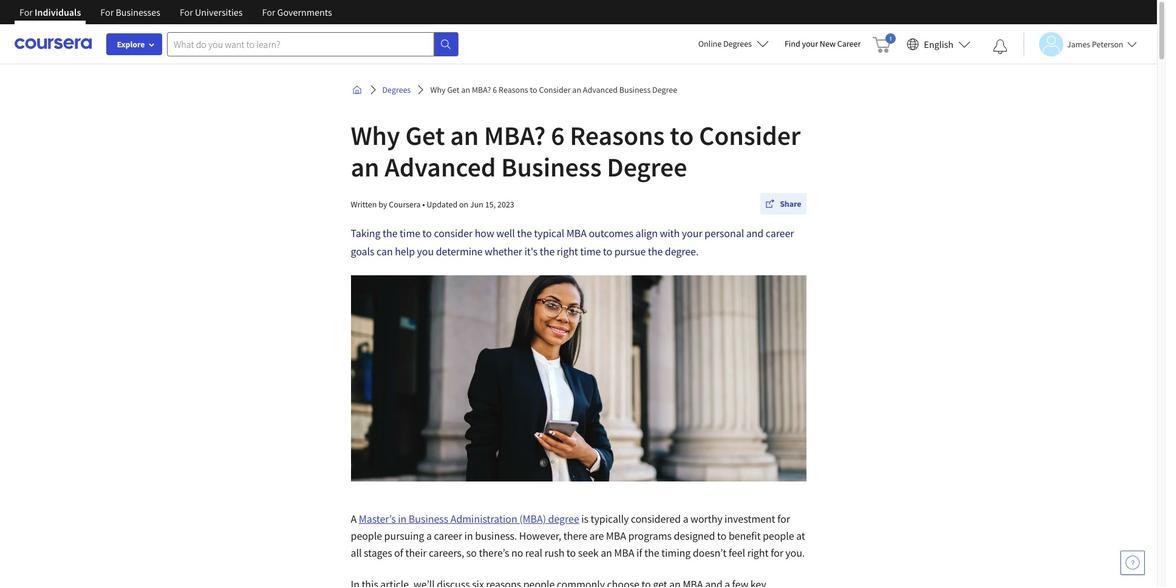 Task type: locate. For each thing, give the bounding box(es) containing it.
whether
[[485, 245, 522, 259]]

2023
[[497, 199, 514, 210]]

1 vertical spatial degree
[[607, 151, 687, 184]]

share button
[[761, 193, 806, 215], [761, 193, 806, 215]]

the
[[383, 227, 398, 241], [517, 227, 532, 241], [540, 245, 555, 259], [648, 245, 663, 259], [644, 547, 659, 561]]

business
[[619, 84, 651, 95], [501, 151, 602, 184], [409, 513, 448, 527]]

can
[[377, 245, 393, 259]]

2 for from the left
[[100, 6, 114, 18]]

in
[[398, 513, 407, 527], [464, 530, 473, 544]]

0 vertical spatial reasons
[[499, 84, 528, 95]]

0 vertical spatial time
[[400, 227, 420, 241]]

0 vertical spatial why
[[430, 84, 446, 95]]

online degrees button
[[689, 30, 779, 57]]

1 vertical spatial reasons
[[570, 119, 665, 152]]

for left governments at the top
[[262, 6, 275, 18]]

0 horizontal spatial career
[[434, 530, 462, 544]]

2 horizontal spatial business
[[619, 84, 651, 95]]

career
[[838, 38, 861, 49]]

your right find at the top of page
[[802, 38, 818, 49]]

in up pursuing
[[398, 513, 407, 527]]

0 vertical spatial mba?
[[472, 84, 491, 95]]

0 vertical spatial in
[[398, 513, 407, 527]]

0 horizontal spatial why
[[351, 119, 400, 152]]

(mba)
[[519, 513, 546, 527]]

people up all
[[351, 530, 382, 544]]

degrees right the "online"
[[723, 38, 752, 49]]

0 horizontal spatial your
[[682, 227, 703, 241]]

degree inside why get an mba? 6 reasons to consider an advanced business degree link
[[652, 84, 677, 95]]

1 vertical spatial mba?
[[484, 119, 546, 152]]

2 vertical spatial mba
[[614, 547, 634, 561]]

their
[[405, 547, 427, 561]]

1 vertical spatial for
[[771, 547, 783, 561]]

the right it's
[[540, 245, 555, 259]]

for universities
[[180, 6, 243, 18]]

administration
[[451, 513, 517, 527]]

0 horizontal spatial right
[[557, 245, 578, 259]]

mba right typical
[[567, 227, 587, 241]]

right inside is typically considered a worthy investment for people pursuing a career in business. however, there are mba programs designed to benefit people at all stages of their careers, so there's no real rush to seek an mba if the timing doesn't feel right for you.
[[747, 547, 769, 561]]

0 vertical spatial get
[[447, 84, 460, 95]]

online
[[698, 38, 722, 49]]

designed
[[674, 530, 715, 544]]

0 horizontal spatial advanced
[[385, 151, 496, 184]]

you
[[417, 245, 434, 259]]

people left at
[[763, 530, 794, 544]]

0 vertical spatial why get an mba? 6 reasons to consider an advanced business degree
[[430, 84, 677, 95]]

in inside is typically considered a worthy investment for people pursuing a career in business. however, there are mba programs designed to benefit people at all stages of their careers, so there's no real rush to seek an mba if the timing doesn't feel right for you.
[[464, 530, 473, 544]]

if
[[637, 547, 642, 561]]

1 vertical spatial time
[[580, 245, 601, 259]]

master's
[[359, 513, 396, 527]]

0 vertical spatial degree
[[652, 84, 677, 95]]

0 horizontal spatial time
[[400, 227, 420, 241]]

why
[[430, 84, 446, 95], [351, 119, 400, 152]]

advanced
[[583, 84, 618, 95], [385, 151, 496, 184]]

1 horizontal spatial degrees
[[723, 38, 752, 49]]

a up their
[[426, 530, 432, 544]]

for left businesses
[[100, 6, 114, 18]]

to
[[530, 84, 537, 95], [670, 119, 694, 152], [422, 227, 432, 241], [603, 245, 612, 259], [717, 530, 727, 544], [567, 547, 576, 561]]

0 vertical spatial mba
[[567, 227, 587, 241]]

why right degrees link
[[430, 84, 446, 95]]

rush
[[544, 547, 565, 561]]

shopping cart: 1 item image
[[873, 33, 896, 53]]

mba?
[[472, 84, 491, 95], [484, 119, 546, 152]]

0 vertical spatial degrees
[[723, 38, 752, 49]]

mba
[[567, 227, 587, 241], [606, 530, 626, 544], [614, 547, 634, 561]]

reasons
[[499, 84, 528, 95], [570, 119, 665, 152]]

1 horizontal spatial your
[[802, 38, 818, 49]]

the right if
[[644, 547, 659, 561]]

1 horizontal spatial right
[[747, 547, 769, 561]]

for for individuals
[[19, 6, 33, 18]]

for left the universities
[[180, 6, 193, 18]]

time
[[400, 227, 420, 241], [580, 245, 601, 259]]

all
[[351, 547, 362, 561]]

the down align
[[648, 245, 663, 259]]

0 horizontal spatial reasons
[[499, 84, 528, 95]]

1 horizontal spatial consider
[[699, 119, 801, 152]]

1 for from the left
[[19, 6, 33, 18]]

career inside is typically considered a worthy investment for people pursuing a career in business. however, there are mba programs designed to benefit people at all stages of their careers, so there's no real rush to seek an mba if the timing doesn't feel right for you.
[[434, 530, 462, 544]]

mba left if
[[614, 547, 634, 561]]

career up the careers,
[[434, 530, 462, 544]]

for
[[778, 513, 790, 527], [771, 547, 783, 561]]

are
[[590, 530, 604, 544]]

in down 'master's in business administration (mba) degree' link
[[464, 530, 473, 544]]

0 horizontal spatial a
[[426, 530, 432, 544]]

0 horizontal spatial 6
[[493, 84, 497, 95]]

1 people from the left
[[351, 530, 382, 544]]

so
[[466, 547, 477, 561]]

None search field
[[167, 32, 459, 56]]

find your new career link
[[779, 36, 867, 52]]

reasons inside why get an mba? 6 reasons to consider an advanced business degree link
[[499, 84, 528, 95]]

0 vertical spatial right
[[557, 245, 578, 259]]

for
[[19, 6, 33, 18], [100, 6, 114, 18], [180, 6, 193, 18], [262, 6, 275, 18]]

consider
[[434, 227, 473, 241]]

how
[[475, 227, 494, 241]]

1 vertical spatial get
[[405, 119, 445, 152]]

james peterson button
[[1024, 32, 1137, 56]]

the right well
[[517, 227, 532, 241]]

0 vertical spatial consider
[[539, 84, 571, 95]]

1 horizontal spatial advanced
[[583, 84, 618, 95]]

1 vertical spatial advanced
[[385, 151, 496, 184]]

career inside taking the time to consider how well the typical mba outcomes align with your personal and career goals can help you determine whether it's the right time to pursue the degree.
[[766, 227, 794, 241]]

degree
[[548, 513, 579, 527]]

1 vertical spatial in
[[464, 530, 473, 544]]

6
[[493, 84, 497, 95], [551, 119, 565, 152]]

individuals
[[35, 6, 81, 18]]

mba inside taking the time to consider how well the typical mba outcomes align with your personal and career goals can help you determine whether it's the right time to pursue the degree.
[[567, 227, 587, 241]]

1 horizontal spatial get
[[447, 84, 460, 95]]

1 vertical spatial your
[[682, 227, 703, 241]]

3 for from the left
[[180, 6, 193, 18]]

it's
[[524, 245, 538, 259]]

1 horizontal spatial a
[[683, 513, 688, 527]]

0 vertical spatial advanced
[[583, 84, 618, 95]]

pursuing
[[384, 530, 424, 544]]

get right degrees link
[[447, 84, 460, 95]]

time up help
[[400, 227, 420, 241]]

business.
[[475, 530, 517, 544]]

0 vertical spatial 6
[[493, 84, 497, 95]]

4 for from the left
[[262, 6, 275, 18]]

for for governments
[[262, 6, 275, 18]]

a up designed
[[683, 513, 688, 527]]

for left "individuals"
[[19, 6, 33, 18]]

the inside is typically considered a worthy investment for people pursuing a career in business. however, there are mba programs designed to benefit people at all stages of their careers, so there's no real rush to seek an mba if the timing doesn't feel right for you.
[[644, 547, 659, 561]]

0 horizontal spatial get
[[405, 119, 445, 152]]

1 horizontal spatial business
[[501, 151, 602, 184]]

[featured image] an mba student stands outside a columned building holding her mobile phone and looking at the camera. image
[[351, 276, 806, 482]]

determine
[[436, 245, 483, 259]]

0 vertical spatial your
[[802, 38, 818, 49]]

1 vertical spatial right
[[747, 547, 769, 561]]

no
[[511, 547, 523, 561]]

1 horizontal spatial people
[[763, 530, 794, 544]]

mba down typically
[[606, 530, 626, 544]]

1 vertical spatial career
[[434, 530, 462, 544]]

right down typical
[[557, 245, 578, 259]]

updated
[[427, 199, 457, 210]]

1 vertical spatial degrees
[[382, 84, 411, 95]]

get
[[447, 84, 460, 95], [405, 119, 445, 152]]

1 vertical spatial 6
[[551, 119, 565, 152]]

0 vertical spatial for
[[778, 513, 790, 527]]

degree.
[[665, 245, 699, 259]]

align
[[636, 227, 658, 241]]

1 horizontal spatial time
[[580, 245, 601, 259]]

why down home image
[[351, 119, 400, 152]]

your up degree.
[[682, 227, 703, 241]]

to inside why get an mba? 6 reasons to consider an advanced business degree link
[[530, 84, 537, 95]]

1 horizontal spatial 6
[[551, 119, 565, 152]]

people
[[351, 530, 382, 544], [763, 530, 794, 544]]

degrees
[[723, 38, 752, 49], [382, 84, 411, 95]]

degrees right home image
[[382, 84, 411, 95]]

your
[[802, 38, 818, 49], [682, 227, 703, 241]]

0 horizontal spatial people
[[351, 530, 382, 544]]

a
[[351, 513, 357, 527]]

career right and
[[766, 227, 794, 241]]

1 vertical spatial consider
[[699, 119, 801, 152]]

1 horizontal spatial in
[[464, 530, 473, 544]]

investment
[[725, 513, 775, 527]]

0 vertical spatial a
[[683, 513, 688, 527]]

the up 'can'
[[383, 227, 398, 241]]

english
[[924, 38, 954, 50]]

1 vertical spatial a
[[426, 530, 432, 544]]

help
[[395, 245, 415, 259]]

governments
[[277, 6, 332, 18]]

0 vertical spatial career
[[766, 227, 794, 241]]

english button
[[902, 24, 976, 64]]

right
[[557, 245, 578, 259], [747, 547, 769, 561]]

right right feel
[[747, 547, 769, 561]]

for right the investment
[[778, 513, 790, 527]]

why get an mba? 6 reasons to consider an advanced business degree inside why get an mba? 6 reasons to consider an advanced business degree link
[[430, 84, 677, 95]]

for individuals
[[19, 6, 81, 18]]

get down degrees link
[[405, 119, 445, 152]]

1 horizontal spatial reasons
[[570, 119, 665, 152]]

0 horizontal spatial consider
[[539, 84, 571, 95]]

What do you want to learn? text field
[[167, 32, 434, 56]]

1 horizontal spatial career
[[766, 227, 794, 241]]

doesn't
[[693, 547, 727, 561]]

1 vertical spatial business
[[501, 151, 602, 184]]

degree
[[652, 84, 677, 95], [607, 151, 687, 184]]

0 horizontal spatial business
[[409, 513, 448, 527]]

time down outcomes
[[580, 245, 601, 259]]

by
[[379, 199, 387, 210]]

goals
[[351, 245, 374, 259]]

for left you. at the right of the page
[[771, 547, 783, 561]]



Task type: vqa. For each thing, say whether or not it's contained in the screenshot.
benefit
yes



Task type: describe. For each thing, give the bounding box(es) containing it.
find your new career
[[785, 38, 861, 49]]

15,
[[485, 199, 496, 210]]

1 vertical spatial why get an mba? 6 reasons to consider an advanced business degree
[[351, 119, 801, 184]]

universities
[[195, 6, 243, 18]]

find
[[785, 38, 800, 49]]

explore button
[[106, 33, 162, 55]]

pursue
[[615, 245, 646, 259]]

for governments
[[262, 6, 332, 18]]

taking the time to consider how well the typical mba outcomes align with your personal and career goals can help you determine whether it's the right time to pursue the degree.
[[351, 227, 794, 259]]

stages
[[364, 547, 392, 561]]

with
[[660, 227, 680, 241]]

master's in business administration (mba) degree link
[[359, 513, 579, 527]]

0 horizontal spatial degrees
[[382, 84, 411, 95]]

degree inside the why get an mba? 6 reasons to consider an advanced business degree
[[607, 151, 687, 184]]

written by coursera • updated on jun 15, 2023
[[351, 199, 514, 210]]

seek
[[578, 547, 599, 561]]

there
[[564, 530, 587, 544]]

benefit
[[729, 530, 761, 544]]

jun
[[470, 199, 484, 210]]

of
[[394, 547, 403, 561]]

james
[[1067, 39, 1090, 50]]

at
[[796, 530, 805, 544]]

considered
[[631, 513, 681, 527]]

degrees link
[[378, 79, 416, 101]]

real
[[525, 547, 542, 561]]

new
[[820, 38, 836, 49]]

is
[[581, 513, 589, 527]]

show notifications image
[[993, 39, 1008, 54]]

right inside taking the time to consider how well the typical mba outcomes align with your personal and career goals can help you determine whether it's the right time to pursue the degree.
[[557, 245, 578, 259]]

however,
[[519, 530, 561, 544]]

1 vertical spatial mba
[[606, 530, 626, 544]]

feel
[[729, 547, 745, 561]]

on
[[459, 199, 468, 210]]

2 people from the left
[[763, 530, 794, 544]]

worthy
[[691, 513, 723, 527]]

a master's in business administration (mba) degree
[[351, 513, 579, 527]]

why get an mba? 6 reasons to consider an advanced business degree link
[[425, 79, 682, 101]]

2 vertical spatial business
[[409, 513, 448, 527]]

taking
[[351, 227, 381, 241]]

help center image
[[1126, 556, 1140, 571]]

your inside taking the time to consider how well the typical mba outcomes align with your personal and career goals can help you determine whether it's the right time to pursue the degree.
[[682, 227, 703, 241]]

timing
[[661, 547, 691, 561]]

james peterson
[[1067, 39, 1124, 50]]

well
[[496, 227, 515, 241]]

0 vertical spatial business
[[619, 84, 651, 95]]

businesses
[[116, 6, 160, 18]]

you.
[[786, 547, 805, 561]]

programs
[[628, 530, 672, 544]]

home image
[[352, 85, 362, 95]]

•
[[422, 199, 425, 210]]

personal
[[705, 227, 744, 241]]

typical
[[534, 227, 564, 241]]

banner navigation
[[10, 0, 342, 33]]

advanced inside the why get an mba? 6 reasons to consider an advanced business degree
[[385, 151, 496, 184]]

written
[[351, 199, 377, 210]]

1 vertical spatial why
[[351, 119, 400, 152]]

outcomes
[[589, 227, 634, 241]]

for for universities
[[180, 6, 193, 18]]

online degrees
[[698, 38, 752, 49]]

explore
[[117, 39, 145, 50]]

an inside is typically considered a worthy investment for people pursuing a career in business. however, there are mba programs designed to benefit people at all stages of their careers, so there's no real rush to seek an mba if the timing doesn't feel right for you.
[[601, 547, 612, 561]]

degrees inside dropdown button
[[723, 38, 752, 49]]

0 horizontal spatial in
[[398, 513, 407, 527]]

for businesses
[[100, 6, 160, 18]]

careers,
[[429, 547, 464, 561]]

there's
[[479, 547, 509, 561]]

1 horizontal spatial why
[[430, 84, 446, 95]]

and
[[746, 227, 764, 241]]

coursera image
[[15, 34, 92, 54]]

coursera
[[389, 199, 421, 210]]

peterson
[[1092, 39, 1124, 50]]

for for businesses
[[100, 6, 114, 18]]

is typically considered a worthy investment for people pursuing a career in business. however, there are mba programs designed to benefit people at all stages of their careers, so there's no real rush to seek an mba if the timing doesn't feel right for you.
[[351, 513, 805, 561]]

typically
[[591, 513, 629, 527]]

share
[[780, 199, 801, 210]]



